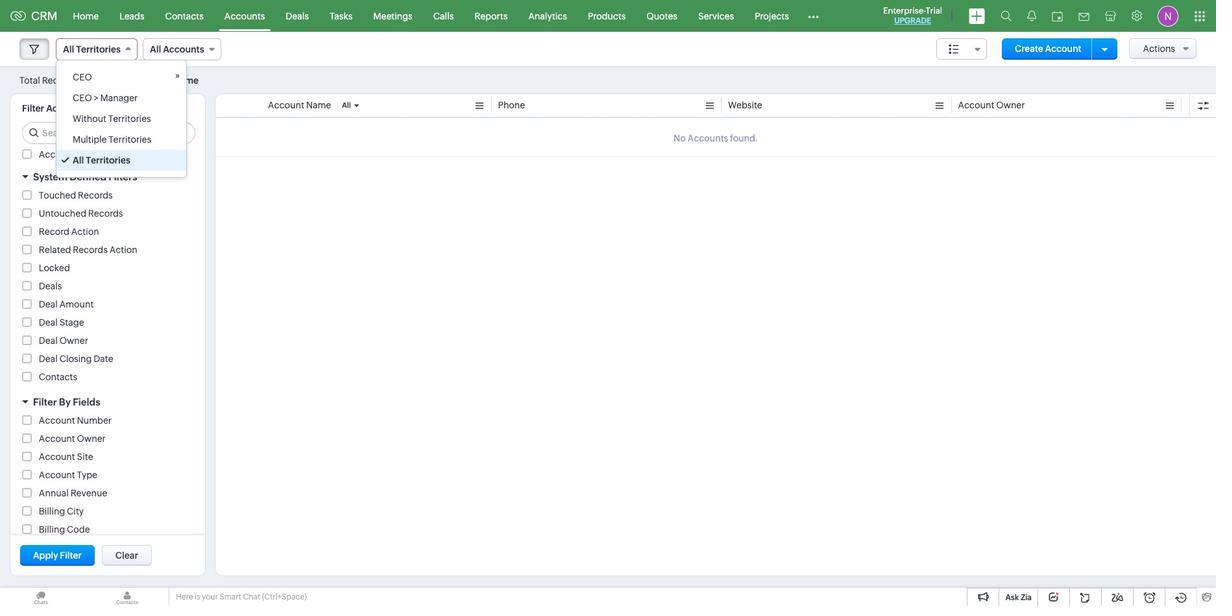 Task type: locate. For each thing, give the bounding box(es) containing it.
billing down "billing city"
[[39, 525, 65, 535]]

quotes
[[647, 11, 678, 21]]

action down untouched records
[[110, 245, 137, 255]]

0 horizontal spatial deals
[[39, 281, 62, 292]]

deal for deal owner
[[39, 336, 58, 346]]

1 vertical spatial deals
[[39, 281, 62, 292]]

1 deal from the top
[[39, 299, 58, 310]]

deal down the deal stage
[[39, 336, 58, 346]]

1 horizontal spatial account name
[[134, 75, 199, 85]]

account site
[[39, 452, 93, 462]]

accounts left deals link
[[225, 11, 265, 21]]

1 horizontal spatial deals
[[286, 11, 309, 21]]

list box
[[56, 64, 186, 174]]

crm link
[[10, 9, 58, 23]]

0 horizontal spatial accounts
[[46, 103, 87, 114]]

create account
[[1016, 44, 1082, 54]]

2 vertical spatial accounts
[[46, 103, 87, 114]]

1 horizontal spatial accounts
[[163, 44, 204, 55]]

option
[[56, 67, 186, 88]]

0 vertical spatial name
[[173, 75, 199, 85]]

Other Modules field
[[800, 6, 828, 26]]

accounts left "by"
[[46, 103, 87, 114]]

products link
[[578, 0, 637, 31]]

ceo up ceo > manager
[[73, 72, 92, 82]]

all territories up defined
[[73, 155, 130, 166]]

accounts inside field
[[163, 44, 204, 55]]

1 vertical spatial account name
[[268, 100, 331, 110]]

deals
[[286, 11, 309, 21], [39, 281, 62, 292]]

owner down number
[[77, 434, 106, 444]]

0 vertical spatial all territories
[[63, 44, 121, 55]]

1 ceo from the top
[[73, 72, 92, 82]]

1 vertical spatial filter
[[33, 397, 57, 408]]

chat
[[243, 593, 260, 602]]

without
[[73, 114, 106, 124]]

untouched
[[39, 208, 86, 219]]

apply
[[33, 551, 58, 561]]

mails image
[[1079, 13, 1090, 20]]

deals left tasks link
[[286, 11, 309, 21]]

ceo for ceo
[[73, 72, 92, 82]]

total
[[19, 75, 40, 85]]

account inside the create account button
[[1046, 44, 1082, 54]]

records down touched records
[[88, 208, 123, 219]]

name
[[173, 75, 199, 85], [306, 100, 331, 110], [77, 149, 102, 160]]

account name
[[134, 75, 199, 85], [268, 100, 331, 110], [39, 149, 102, 160]]

2 billing from the top
[[39, 525, 65, 535]]

deal up the deal stage
[[39, 299, 58, 310]]

all
[[63, 44, 74, 55], [150, 44, 161, 55], [342, 101, 351, 109], [73, 155, 84, 166]]

1 billing from the top
[[39, 507, 65, 517]]

records for touched
[[78, 190, 113, 201]]

0 vertical spatial contacts
[[165, 11, 204, 21]]

deals link
[[276, 0, 319, 31]]

deal for deal amount
[[39, 299, 58, 310]]

territories up 0
[[76, 44, 121, 55]]

touched
[[39, 190, 76, 201]]

deal down deal owner
[[39, 354, 58, 364]]

touched records
[[39, 190, 113, 201]]

Search text field
[[23, 123, 195, 144]]

1 horizontal spatial name
[[173, 75, 199, 85]]

1 vertical spatial accounts
[[163, 44, 204, 55]]

system defined filters button
[[10, 166, 205, 188]]

city
[[67, 507, 84, 517]]

search image
[[1001, 10, 1012, 21]]

clear
[[115, 551, 138, 561]]

0 horizontal spatial action
[[71, 227, 99, 237]]

list box containing »
[[56, 64, 186, 174]]

apply filter
[[33, 551, 82, 561]]

leads link
[[109, 0, 155, 31]]

zia
[[1021, 594, 1033, 603]]

0
[[79, 76, 85, 85]]

4 billing from the top
[[39, 561, 65, 571]]

2 vertical spatial name
[[77, 149, 102, 160]]

filter inside dropdown button
[[33, 397, 57, 408]]

calendar image
[[1053, 11, 1064, 21]]

0 vertical spatial deals
[[286, 11, 309, 21]]

your
[[202, 593, 218, 602]]

2 horizontal spatial name
[[306, 100, 331, 110]]

0 horizontal spatial account name
[[39, 149, 102, 160]]

upgrade
[[895, 16, 932, 25]]

contacts link
[[155, 0, 214, 31]]

records down defined
[[78, 190, 113, 201]]

contacts image
[[86, 588, 168, 607]]

2 ceo from the top
[[73, 93, 92, 103]]

deal for deal stage
[[39, 318, 58, 328]]

deals down locked
[[39, 281, 62, 292]]

filter
[[22, 103, 44, 114], [33, 397, 57, 408], [60, 551, 82, 561]]

stage
[[60, 318, 84, 328]]

2 vertical spatial filter
[[60, 551, 82, 561]]

territories down multiple territories
[[86, 155, 130, 166]]

home
[[73, 11, 99, 21]]

1 horizontal spatial action
[[110, 245, 137, 255]]

contacts up "all accounts" field
[[165, 11, 204, 21]]

action
[[71, 227, 99, 237], [110, 245, 137, 255]]

ceo > manager
[[73, 93, 138, 103]]

billing city
[[39, 507, 84, 517]]

ceo left '>'
[[73, 93, 92, 103]]

billing down annual
[[39, 507, 65, 517]]

create account button
[[1003, 38, 1095, 60]]

2 vertical spatial account name
[[39, 149, 102, 160]]

deal
[[39, 299, 58, 310], [39, 318, 58, 328], [39, 336, 58, 346], [39, 354, 58, 364]]

ask
[[1006, 594, 1020, 603]]

None field
[[937, 38, 988, 60]]

related
[[39, 245, 71, 255]]

1 vertical spatial contacts
[[39, 372, 77, 383]]

3 billing from the top
[[39, 543, 65, 553]]

4 deal from the top
[[39, 354, 58, 364]]

2 vertical spatial owner
[[77, 434, 106, 444]]

0 vertical spatial owner
[[997, 100, 1026, 110]]

filter for filter by fields
[[33, 397, 57, 408]]

0 vertical spatial ceo
[[73, 72, 92, 82]]

billing state
[[39, 561, 89, 571]]

closing
[[60, 354, 92, 364]]

multiple
[[73, 134, 107, 145]]

billing for billing country
[[39, 543, 65, 553]]

filter by fields
[[33, 397, 100, 408]]

2 deal from the top
[[39, 318, 58, 328]]

deal left the stage
[[39, 318, 58, 328]]

products
[[588, 11, 626, 21]]

0 horizontal spatial name
[[77, 149, 102, 160]]

contacts
[[165, 11, 204, 21], [39, 372, 77, 383]]

option containing »
[[56, 67, 186, 88]]

1 horizontal spatial contacts
[[165, 11, 204, 21]]

account
[[1046, 44, 1082, 54], [134, 75, 171, 85], [268, 100, 304, 110], [959, 100, 995, 110], [39, 149, 75, 160], [39, 416, 75, 426], [39, 434, 75, 444], [39, 452, 75, 462], [39, 470, 75, 481]]

projects
[[755, 11, 790, 21]]

records left 0
[[42, 75, 77, 85]]

accounts up » at top left
[[163, 44, 204, 55]]

phone
[[498, 100, 526, 110]]

owner up closing
[[60, 336, 88, 346]]

size image
[[949, 44, 960, 55]]

record
[[39, 227, 69, 237]]

annual
[[39, 488, 69, 499]]

create menu element
[[962, 0, 994, 31]]

1 vertical spatial account owner
[[39, 434, 106, 444]]

record action
[[39, 227, 99, 237]]

owner
[[997, 100, 1026, 110], [60, 336, 88, 346], [77, 434, 106, 444]]

accounts for filter accounts by
[[46, 103, 87, 114]]

action up the related records action at the top left of page
[[71, 227, 99, 237]]

1 vertical spatial name
[[306, 100, 331, 110]]

0 vertical spatial filter
[[22, 103, 44, 114]]

billing down billing country
[[39, 561, 65, 571]]

1 vertical spatial all territories
[[73, 155, 130, 166]]

meetings link
[[363, 0, 423, 31]]

owner down create
[[997, 100, 1026, 110]]

accounts link
[[214, 0, 276, 31]]

here
[[176, 593, 193, 602]]

records down the record action
[[73, 245, 108, 255]]

billing for billing city
[[39, 507, 65, 517]]

chats image
[[0, 588, 82, 607]]

1 vertical spatial ceo
[[73, 93, 92, 103]]

territories
[[76, 44, 121, 55], [108, 114, 151, 124], [109, 134, 151, 145], [86, 155, 130, 166]]

contacts down closing
[[39, 372, 77, 383]]

records
[[42, 75, 77, 85], [78, 190, 113, 201], [88, 208, 123, 219], [73, 245, 108, 255]]

2 horizontal spatial accounts
[[225, 11, 265, 21]]

fields
[[73, 397, 100, 408]]

billing up billing state
[[39, 543, 65, 553]]

0 vertical spatial account owner
[[959, 100, 1026, 110]]

all territories up 0
[[63, 44, 121, 55]]

3 deal from the top
[[39, 336, 58, 346]]

0 vertical spatial action
[[71, 227, 99, 237]]

create
[[1016, 44, 1044, 54]]

home link
[[63, 0, 109, 31]]

all accounts
[[150, 44, 204, 55]]



Task type: describe. For each thing, give the bounding box(es) containing it.
state
[[67, 561, 89, 571]]

signals image
[[1028, 10, 1037, 21]]

account number
[[39, 416, 112, 426]]

billing for billing code
[[39, 525, 65, 535]]

deal stage
[[39, 318, 84, 328]]

locked
[[39, 263, 70, 273]]

deal for deal closing date
[[39, 354, 58, 364]]

signals element
[[1020, 0, 1045, 32]]

calls link
[[423, 0, 465, 31]]

filter by fields button
[[10, 391, 205, 414]]

All Territories field
[[56, 38, 138, 60]]

date
[[94, 354, 113, 364]]

by
[[59, 397, 71, 408]]

tasks
[[330, 11, 353, 21]]

deal amount
[[39, 299, 94, 310]]

filters
[[109, 171, 137, 182]]

billing code
[[39, 525, 90, 535]]

0 horizontal spatial contacts
[[39, 372, 77, 383]]

related records action
[[39, 245, 137, 255]]

0 vertical spatial account name
[[134, 75, 199, 85]]

2 horizontal spatial account name
[[268, 100, 331, 110]]

manager
[[100, 93, 138, 103]]

enterprise-trial upgrade
[[884, 6, 943, 25]]

reports
[[475, 11, 508, 21]]

quotes link
[[637, 0, 688, 31]]

trial
[[926, 6, 943, 16]]

leads
[[120, 11, 145, 21]]

system defined filters
[[33, 171, 137, 182]]

multiple territories
[[73, 134, 151, 145]]

website
[[729, 100, 763, 110]]

system
[[33, 171, 68, 182]]

country
[[67, 543, 101, 553]]

services
[[699, 11, 735, 21]]

annual revenue
[[39, 488, 107, 499]]

billing country
[[39, 543, 101, 553]]

number
[[77, 416, 112, 426]]

reports link
[[465, 0, 518, 31]]

calls
[[434, 11, 454, 21]]

0 horizontal spatial account owner
[[39, 434, 106, 444]]

mails element
[[1072, 1, 1098, 31]]

code
[[67, 525, 90, 535]]

untouched records
[[39, 208, 123, 219]]

actions
[[1144, 44, 1176, 54]]

All Accounts field
[[143, 38, 221, 60]]

accounts for all accounts
[[163, 44, 204, 55]]

by
[[89, 103, 100, 114]]

apply filter button
[[20, 546, 95, 566]]

ceo for ceo > manager
[[73, 93, 92, 103]]

1 horizontal spatial account owner
[[959, 100, 1026, 110]]

site
[[77, 452, 93, 462]]

analytics
[[529, 11, 567, 21]]

territories inside field
[[76, 44, 121, 55]]

>
[[94, 93, 99, 103]]

without territories
[[73, 114, 151, 124]]

filter inside button
[[60, 551, 82, 561]]

tasks link
[[319, 0, 363, 31]]

billing for billing state
[[39, 561, 65, 571]]

records for related
[[73, 245, 108, 255]]

1 vertical spatial owner
[[60, 336, 88, 346]]

search element
[[994, 0, 1020, 32]]

meetings
[[374, 11, 413, 21]]

(ctrl+space)
[[262, 593, 307, 602]]

create menu image
[[970, 8, 986, 24]]

deal closing date
[[39, 354, 113, 364]]

all territories inside field
[[63, 44, 121, 55]]

defined
[[70, 171, 107, 182]]

»
[[175, 70, 180, 81]]

deal owner
[[39, 336, 88, 346]]

ask zia
[[1006, 594, 1033, 603]]

territories down without territories
[[109, 134, 151, 145]]

filter for filter accounts by
[[22, 103, 44, 114]]

analytics link
[[518, 0, 578, 31]]

type
[[77, 470, 97, 481]]

territories down manager
[[108, 114, 151, 124]]

here is your smart chat (ctrl+space)
[[176, 593, 307, 602]]

0 vertical spatial accounts
[[225, 11, 265, 21]]

profile element
[[1151, 0, 1187, 31]]

profile image
[[1159, 6, 1179, 26]]

projects link
[[745, 0, 800, 31]]

revenue
[[71, 488, 107, 499]]

records for total
[[42, 75, 77, 85]]

account type
[[39, 470, 97, 481]]

services link
[[688, 0, 745, 31]]

1 vertical spatial action
[[110, 245, 137, 255]]

amount
[[60, 299, 94, 310]]

enterprise-
[[884, 6, 926, 16]]

crm
[[31, 9, 58, 23]]

is
[[195, 593, 200, 602]]

total records 0
[[19, 75, 85, 85]]

filter accounts by
[[22, 103, 100, 114]]

records for untouched
[[88, 208, 123, 219]]



Task type: vqa. For each thing, say whether or not it's contained in the screenshot.
Billing State Billing
yes



